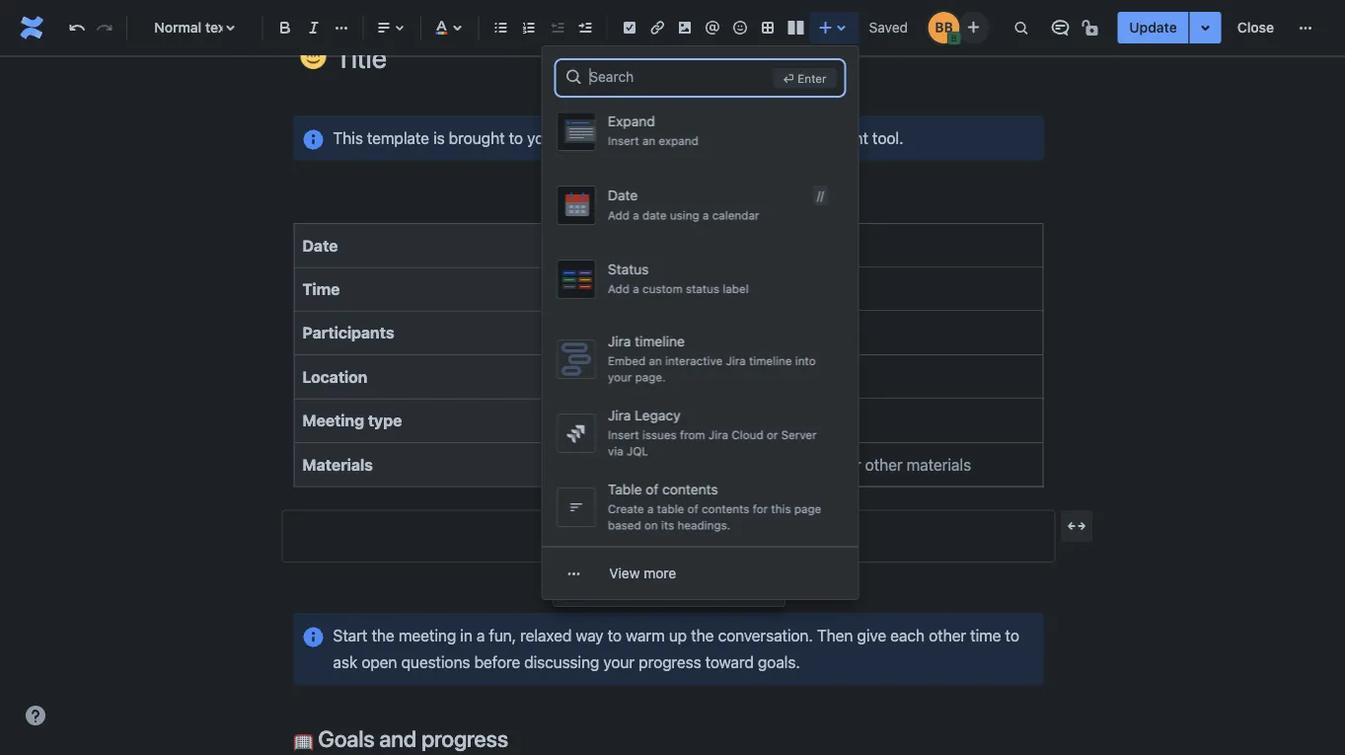 Task type: locate. For each thing, give the bounding box(es) containing it.
table
[[657, 502, 684, 516]]

text
[[205, 19, 230, 36]]

:innocent: image
[[301, 44, 326, 70]]

your down warm on the bottom of the page
[[604, 654, 635, 673]]

1 vertical spatial date
[[303, 236, 338, 255]]

of up headings.
[[687, 502, 698, 516]]

0 horizontal spatial meeting
[[399, 627, 456, 645]]

2 panel info image from the top
[[302, 626, 325, 650]]

1 horizontal spatial to
[[608, 627, 622, 645]]

0 horizontal spatial the
[[372, 627, 395, 645]]

bullet list ⌘⇧8 image
[[489, 16, 513, 39]]

an left online
[[647, 129, 664, 148]]

an down expand
[[642, 134, 655, 148]]

date down this template is brought to you by meetical, an online meeting management tool.
[[608, 187, 637, 203]]

adjust update settings image
[[1194, 16, 1218, 39]]

you
[[527, 129, 553, 148]]

on
[[644, 518, 658, 532]]

your
[[608, 370, 632, 384], [604, 654, 635, 673]]

jira
[[608, 333, 631, 350], [726, 354, 746, 368], [608, 407, 631, 424], [708, 428, 728, 442]]

legacy
[[634, 407, 680, 424]]

jira legacy insert issues from jira cloud or server via jql
[[608, 407, 817, 458]]

add a date using a calendar
[[608, 208, 759, 222]]

0 vertical spatial your
[[608, 370, 632, 384]]

contents up headings.
[[701, 502, 749, 516]]

to right time
[[1006, 627, 1020, 645]]

the up open
[[372, 627, 395, 645]]

expand
[[608, 113, 655, 129]]

Give this page a title text field
[[335, 42, 1044, 75]]

1 vertical spatial panel info image
[[302, 626, 325, 650]]

tool.
[[873, 129, 904, 148]]

or
[[766, 428, 778, 442]]

2 add from the top
[[608, 282, 629, 296]]

progress down "up"
[[639, 654, 702, 673]]

0 vertical spatial add
[[608, 208, 629, 222]]

of
[[645, 481, 658, 498], [687, 502, 698, 516]]

your inside start the meeting in a fun, relaxed way to warm up the conversation. then give each other time to ask open questions before discussing your progress toward goals.
[[604, 654, 635, 673]]

action item image
[[618, 16, 642, 39]]

to right way
[[608, 627, 622, 645]]

a inside the table of contents create a table of contents for this page based on its headings.
[[647, 502, 653, 516]]

a right using
[[702, 208, 709, 222]]

its
[[661, 518, 674, 532]]

add left date
[[608, 208, 629, 222]]

1 panel info image from the top
[[302, 128, 325, 152]]

an up page. at the left of page
[[649, 354, 662, 368]]

progress right 'and' at the bottom left of page
[[422, 726, 508, 753]]

of up table
[[645, 481, 658, 498]]

template
[[367, 129, 430, 148]]

add
[[608, 208, 629, 222], [608, 282, 629, 296]]

//
[[817, 188, 824, 202]]

a up on
[[647, 502, 653, 516]]

a right 'in'
[[477, 627, 485, 645]]

contents up table
[[662, 481, 718, 498]]

2 horizontal spatial to
[[1006, 627, 1020, 645]]

embed
[[608, 354, 645, 368]]

expand insert an expand
[[608, 113, 698, 148]]

interactive
[[665, 354, 722, 368]]

date
[[642, 208, 666, 222]]

progress inside start the meeting in a fun, relaxed way to warm up the conversation. then give each other time to ask open questions before discussing your progress toward goals.
[[639, 654, 702, 673]]

0 vertical spatial contents
[[662, 481, 718, 498]]

normal text
[[154, 19, 230, 36]]

copy image
[[713, 579, 737, 603]]

an
[[647, 129, 664, 148], [642, 134, 655, 148], [649, 354, 662, 368]]

discussing
[[525, 654, 600, 673]]

help image
[[24, 704, 47, 728]]

remove image
[[753, 579, 777, 603]]

then
[[817, 627, 854, 645]]

0 horizontal spatial of
[[645, 481, 658, 498]]

0 horizontal spatial timeline
[[634, 333, 685, 350]]

1 horizontal spatial meeting
[[714, 129, 772, 148]]

view more button
[[542, 554, 858, 593]]

jira right 'from'
[[708, 428, 728, 442]]

⏎ enter
[[783, 71, 827, 85]]

date
[[608, 187, 637, 203], [303, 236, 338, 255]]

contents
[[662, 481, 718, 498], [701, 502, 749, 516]]

to
[[509, 129, 523, 148], [608, 627, 622, 645], [1006, 627, 1020, 645]]

add down status
[[608, 282, 629, 296]]

based
[[608, 518, 641, 532]]

meeting
[[714, 129, 772, 148], [399, 627, 456, 645]]

warm
[[626, 627, 665, 645]]

bob builder image
[[928, 12, 960, 43]]

jira right interactive
[[726, 354, 746, 368]]

1 vertical spatial of
[[687, 502, 698, 516]]

search field
[[590, 59, 766, 94]]

0 vertical spatial panel info image
[[302, 128, 325, 152]]

relaxed
[[521, 627, 572, 645]]

1 vertical spatial meeting
[[399, 627, 456, 645]]

2 insert from the top
[[608, 428, 639, 442]]

your down embed
[[608, 370, 632, 384]]

1 horizontal spatial progress
[[639, 654, 702, 673]]

an inside jira timeline embed an interactive jira timeline into your page.
[[649, 354, 662, 368]]

1 vertical spatial add
[[608, 282, 629, 296]]

0 vertical spatial insert
[[608, 134, 639, 148]]

1 vertical spatial timeline
[[749, 354, 792, 368]]

meeting type
[[303, 412, 402, 431]]

0 horizontal spatial date
[[303, 236, 338, 255]]

from
[[680, 428, 705, 442]]

0 vertical spatial of
[[645, 481, 658, 498]]

status
[[686, 282, 719, 296]]

page.
[[635, 370, 665, 384]]

a
[[632, 208, 639, 222], [702, 208, 709, 222], [632, 282, 639, 296], [647, 502, 653, 516], [477, 627, 485, 645]]

date inside main content area, start typing to enter text. text box
[[303, 236, 338, 255]]

left sidebar image
[[645, 579, 668, 603]]

advanced search image
[[564, 67, 584, 87]]

timeline left into
[[749, 354, 792, 368]]

2 the from the left
[[691, 627, 714, 645]]

goals and progress
[[314, 726, 508, 753]]

an inside main content area, start typing to enter text. text box
[[647, 129, 664, 148]]

0 vertical spatial progress
[[639, 654, 702, 673]]

view more
[[610, 565, 677, 582]]

1 vertical spatial your
[[604, 654, 635, 673]]

materials
[[303, 456, 373, 474]]

status add a custom status label
[[608, 261, 748, 296]]

close button
[[1226, 12, 1287, 43]]

timeline up page. at the left of page
[[634, 333, 685, 350]]

up
[[669, 627, 687, 645]]

table of contents create a table of contents for this page based on its headings.
[[608, 481, 821, 532]]

normal
[[154, 19, 202, 36]]

comment icon image
[[1049, 16, 1073, 39]]

insert down expand
[[608, 134, 639, 148]]

a for calendar
[[702, 208, 709, 222]]

this
[[771, 502, 791, 516]]

for
[[752, 502, 768, 516]]

add inside status add a custom status label
[[608, 282, 629, 296]]

0 horizontal spatial progress
[[422, 726, 508, 753]]

a for fun,
[[477, 627, 485, 645]]

your inside jira timeline embed an interactive jira timeline into your page.
[[608, 370, 632, 384]]

panel info image
[[302, 128, 325, 152], [302, 626, 325, 650]]

:innocent: image
[[301, 44, 326, 70]]

panel info image for this
[[302, 128, 325, 152]]

a down status
[[632, 282, 639, 296]]

meeting up questions
[[399, 627, 456, 645]]

give
[[858, 627, 887, 645]]

panel info image left the start
[[302, 626, 325, 650]]

jira timeline embed an interactive jira timeline into your page.
[[608, 333, 816, 384]]

fun,
[[489, 627, 516, 645]]

time
[[303, 280, 340, 299]]

1 vertical spatial insert
[[608, 428, 639, 442]]

1 horizontal spatial date
[[608, 187, 637, 203]]

meetical,
[[578, 129, 643, 148]]

confluence image
[[16, 12, 47, 43]]

0 horizontal spatial to
[[509, 129, 523, 148]]

via
[[608, 444, 623, 458]]

the
[[372, 627, 395, 645], [691, 627, 714, 645]]

the right "up"
[[691, 627, 714, 645]]

insert
[[608, 134, 639, 148], [608, 428, 639, 442]]

update
[[1130, 19, 1178, 36]]

date up time
[[303, 236, 338, 255]]

custom
[[642, 282, 682, 296]]

meeting right online
[[714, 129, 772, 148]]

status
[[608, 261, 648, 277]]

0 vertical spatial date
[[608, 187, 637, 203]]

progress
[[639, 654, 702, 673], [422, 726, 508, 753]]

and
[[380, 726, 417, 753]]

insert up via
[[608, 428, 639, 442]]

open
[[362, 654, 397, 673]]

right sidebar image
[[617, 579, 641, 603]]

a inside start the meeting in a fun, relaxed way to warm up the conversation. then give each other time to ask open questions before discussing your progress toward goals.
[[477, 627, 485, 645]]

to left you
[[509, 129, 523, 148]]

headings.
[[677, 518, 730, 532]]

:goal: image
[[294, 732, 314, 752], [294, 732, 314, 752]]

table
[[608, 481, 642, 498]]

1 insert from the top
[[608, 134, 639, 148]]

1 horizontal spatial the
[[691, 627, 714, 645]]

panel info image left this
[[302, 128, 325, 152]]



Task type: describe. For each thing, give the bounding box(es) containing it.
indent tab image
[[573, 16, 597, 39]]

jira up via
[[608, 407, 631, 424]]

three columns with sidebars image
[[672, 579, 696, 603]]

insert inside expand insert an expand
[[608, 134, 639, 148]]

add image, video, or file image
[[673, 16, 697, 39]]

1 horizontal spatial timeline
[[749, 354, 792, 368]]

layouts image
[[784, 16, 808, 39]]

more
[[644, 565, 677, 582]]

1 vertical spatial contents
[[701, 502, 749, 516]]

mention image
[[701, 16, 725, 39]]

1 add from the top
[[608, 208, 629, 222]]

no restrictions image
[[1081, 16, 1104, 39]]

conversation.
[[718, 627, 813, 645]]

participants
[[303, 324, 394, 343]]

jira up embed
[[608, 333, 631, 350]]

a for table
[[647, 502, 653, 516]]

expand
[[658, 134, 698, 148]]

in
[[460, 627, 473, 645]]

popup element
[[542, 0, 858, 599]]

by
[[557, 129, 574, 148]]

insert inside jira legacy insert issues from jira cloud or server via jql
[[608, 428, 639, 442]]

redo ⌘⇧z image
[[93, 16, 117, 39]]

ask
[[333, 654, 358, 673]]

0 vertical spatial meeting
[[714, 129, 772, 148]]

time
[[971, 627, 1002, 645]]

toward
[[706, 654, 754, 673]]

confluence image
[[16, 12, 47, 43]]

using
[[670, 208, 699, 222]]

⏎
[[783, 71, 795, 85]]

emoji image
[[729, 16, 753, 39]]

brought
[[449, 129, 505, 148]]

page
[[794, 502, 821, 516]]

italic ⌘i image
[[302, 16, 326, 39]]

more image
[[1294, 16, 1318, 39]]

1 vertical spatial progress
[[422, 726, 508, 753]]

this template is brought to you by meetical, an online meeting management tool.
[[333, 129, 904, 148]]

meeting
[[303, 412, 364, 431]]

table image
[[757, 16, 780, 39]]

two columns image
[[562, 579, 586, 603]]

way
[[576, 627, 604, 645]]

0 vertical spatial timeline
[[634, 333, 685, 350]]

issues
[[642, 428, 676, 442]]

outdent ⇧tab image
[[545, 16, 569, 39]]

cloud
[[731, 428, 763, 442]]

each
[[891, 627, 925, 645]]

go wide image
[[1065, 515, 1089, 539]]

1 horizontal spatial of
[[687, 502, 698, 516]]

three columns image
[[589, 579, 613, 603]]

server
[[781, 428, 817, 442]]

is
[[434, 129, 445, 148]]

numbered list ⌘⇧7 image
[[517, 16, 541, 39]]

find and replace image
[[1009, 16, 1033, 39]]

into
[[795, 354, 816, 368]]

questions
[[401, 654, 470, 673]]

editable content region
[[262, 0, 1093, 755]]

start the meeting in a fun, relaxed way to warm up the conversation. then give each other time to ask open questions before discussing your progress toward goals.
[[333, 627, 1024, 673]]

management
[[776, 129, 869, 148]]

an inside expand insert an expand
[[642, 134, 655, 148]]

this
[[333, 129, 363, 148]]

saved
[[869, 19, 909, 36]]

label
[[722, 282, 748, 296]]

Main content area, start typing to enter text. text field
[[282, 116, 1056, 755]]

meeting inside start the meeting in a fun, relaxed way to warm up the conversation. then give each other time to ask open questions before discussing your progress toward goals.
[[399, 627, 456, 645]]

close
[[1238, 19, 1275, 36]]

link image
[[646, 16, 669, 39]]

online
[[668, 129, 710, 148]]

a inside status add a custom status label
[[632, 282, 639, 296]]

editor toolbar toolbar
[[554, 575, 785, 628]]

undo ⌘z image
[[65, 16, 89, 39]]

enter
[[798, 71, 827, 85]]

other
[[929, 627, 967, 645]]

normal text button
[[135, 6, 254, 49]]

type
[[368, 412, 402, 431]]

goals.
[[758, 654, 801, 673]]

update button
[[1118, 12, 1190, 43]]

a left date
[[632, 208, 639, 222]]

more formatting image
[[330, 16, 353, 39]]

bold ⌘b image
[[273, 16, 297, 39]]

location
[[303, 368, 368, 387]]

start
[[333, 627, 368, 645]]

create
[[608, 502, 644, 516]]

jql
[[626, 444, 648, 458]]

1 the from the left
[[372, 627, 395, 645]]

date inside "popup" element
[[608, 187, 637, 203]]

align left image
[[372, 16, 396, 39]]

invite to edit image
[[962, 15, 986, 39]]

calendar
[[712, 208, 759, 222]]

goals
[[318, 726, 375, 753]]

view
[[610, 565, 640, 582]]

before
[[475, 654, 520, 673]]

panel info image for start
[[302, 626, 325, 650]]



Task type: vqa. For each thing, say whether or not it's contained in the screenshot.
Settings Icon at right top
no



